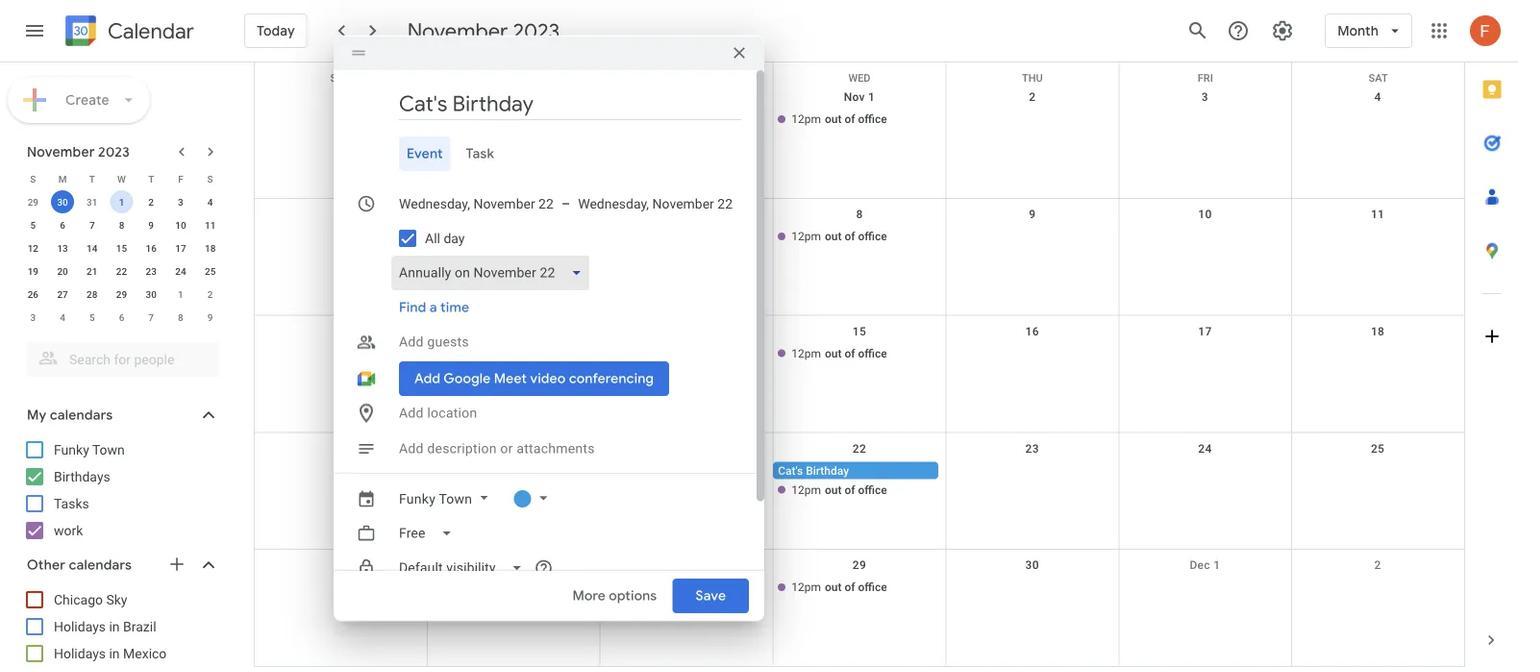 Task type: describe. For each thing, give the bounding box(es) containing it.
sat
[[1369, 72, 1388, 84]]

other calendars button
[[4, 550, 238, 581]]

add for add guests
[[399, 334, 424, 350]]

my
[[27, 407, 47, 424]]

office for 29
[[858, 581, 887, 594]]

row containing 3
[[18, 306, 225, 329]]

10 element
[[169, 213, 192, 237]]

december 8 element
[[169, 306, 192, 329]]

today button
[[244, 8, 307, 54]]

27 for 1
[[57, 288, 68, 300]]

1 vertical spatial 2023
[[98, 143, 130, 161]]

create button
[[8, 77, 150, 123]]

Search for people text field
[[38, 342, 208, 377]]

out for nov 1
[[825, 113, 842, 126]]

0 horizontal spatial 23
[[146, 265, 157, 277]]

location
[[427, 405, 477, 421]]

1 horizontal spatial tab list
[[1465, 63, 1518, 613]]

15 element
[[110, 237, 133, 260]]

1 horizontal spatial 6
[[119, 312, 124, 323]]

21 element
[[81, 260, 104, 283]]

november 2023 grid
[[18, 167, 225, 329]]

19 inside grid
[[334, 442, 348, 455]]

calendar element
[[62, 12, 194, 54]]

dec 1
[[1190, 559, 1221, 572]]

cat's birthday
[[778, 464, 849, 477]]

sun
[[330, 72, 351, 84]]

1 horizontal spatial 23
[[1026, 442, 1039, 455]]

12
[[28, 242, 38, 254]]

0 vertical spatial 5
[[30, 219, 36, 231]]

nov 1
[[844, 90, 875, 104]]

of inside cell
[[845, 483, 855, 497]]

4 inside december 4 element
[[60, 312, 65, 323]]

attachments
[[517, 441, 595, 457]]

in for mexico
[[109, 646, 120, 662]]

29 for dec 1
[[853, 559, 866, 572]]

1 horizontal spatial funky town
[[399, 491, 472, 507]]

halloween
[[665, 113, 718, 126]]

23 element
[[140, 260, 163, 283]]

holidays in brazil
[[54, 619, 156, 635]]

19 element
[[21, 260, 45, 283]]

14 element
[[81, 237, 104, 260]]

add guests
[[399, 334, 469, 350]]

add description or attachments
[[399, 441, 595, 457]]

mon
[[502, 72, 526, 84]]

10 for november 2023
[[175, 219, 186, 231]]

row containing 15
[[255, 316, 1464, 433]]

row containing 29
[[18, 190, 225, 213]]

1 t from the left
[[89, 173, 95, 185]]

16 element
[[140, 237, 163, 260]]

december 1 element
[[169, 283, 192, 306]]

out for 8
[[825, 230, 842, 243]]

f
[[178, 173, 183, 185]]

event
[[407, 145, 443, 162]]

8 for november 2023
[[119, 219, 124, 231]]

calendars for other calendars
[[69, 557, 132, 574]]

15 inside grid
[[853, 325, 866, 338]]

mexico
[[123, 646, 167, 662]]

1 horizontal spatial 5
[[89, 312, 95, 323]]

1 horizontal spatial 2023
[[513, 17, 560, 44]]

birthday
[[806, 464, 849, 477]]

a
[[430, 299, 437, 316]]

1:30pm
[[623, 113, 661, 126]]

row containing s
[[18, 167, 225, 190]]

december 5 element
[[81, 306, 104, 329]]

cat's
[[778, 464, 803, 477]]

0 vertical spatial 3
[[1202, 90, 1209, 104]]

grid containing 30
[[254, 63, 1464, 667]]

12pm out of office for 8
[[792, 230, 887, 243]]

calendar heading
[[104, 18, 194, 45]]

calendar
[[108, 18, 194, 45]]

1 horizontal spatial 3
[[178, 196, 183, 208]]

10 for sun
[[1198, 207, 1212, 221]]

1 right nov
[[868, 90, 875, 104]]

28 for dec 1
[[680, 559, 694, 572]]

1 inside 'cell'
[[119, 196, 124, 208]]

thu
[[1022, 72, 1043, 84]]

1 vertical spatial november
[[27, 143, 95, 161]]

1 cell
[[107, 190, 136, 213]]

of for 15
[[845, 347, 855, 360]]

28 element
[[81, 283, 104, 306]]

22 inside november 2023 grid
[[116, 265, 127, 277]]

find a time
[[399, 299, 469, 316]]

row containing 12
[[18, 237, 225, 260]]

14
[[87, 242, 98, 254]]

row containing 5
[[18, 213, 225, 237]]

my calendars
[[27, 407, 113, 424]]

4 inside grid
[[1375, 90, 1381, 104]]

or
[[500, 441, 513, 457]]

18 element
[[199, 237, 222, 260]]

15 inside row group
[[116, 242, 127, 254]]

31
[[87, 196, 98, 208]]

holidays in mexico
[[54, 646, 167, 662]]

24 inside november 2023 grid
[[175, 265, 186, 277]]

12pm for 8
[[792, 230, 821, 243]]

office for 15
[[858, 347, 887, 360]]

dec
[[1190, 559, 1211, 572]]

24 element
[[169, 260, 192, 283]]

tasks
[[54, 496, 89, 512]]

2 s from the left
[[207, 173, 213, 185]]

11 for november 2023
[[205, 219, 216, 231]]

row containing 30
[[255, 82, 1464, 199]]

0 horizontal spatial 29
[[28, 196, 38, 208]]

row containing 6
[[255, 199, 1464, 316]]

25 inside grid
[[1371, 442, 1385, 455]]

18 inside november 2023 grid
[[205, 242, 216, 254]]

End date text field
[[578, 192, 733, 215]]

task
[[466, 145, 495, 162]]

sky
[[106, 592, 127, 608]]

add for add location
[[399, 405, 424, 421]]

of for 8
[[845, 230, 855, 243]]

2 vertical spatial 3
[[30, 312, 36, 323]]

1 horizontal spatial november 2023
[[407, 17, 560, 44]]

17 inside row group
[[175, 242, 186, 254]]

add location
[[399, 405, 477, 421]]

all
[[425, 230, 440, 246]]

1 vertical spatial funky
[[399, 491, 436, 507]]

27 for dec 1
[[507, 559, 521, 572]]

all day
[[425, 230, 465, 246]]

of for nov 1
[[845, 113, 855, 126]]

october 31 element
[[81, 190, 104, 213]]

today
[[257, 22, 295, 39]]

description
[[427, 441, 497, 457]]

Add title and time text field
[[399, 89, 741, 118]]



Task type: vqa. For each thing, say whether or not it's contained in the screenshot.
1 element
no



Task type: locate. For each thing, give the bounding box(es) containing it.
8 inside 'december 8' element
[[178, 312, 183, 323]]

11 for sun
[[1371, 207, 1385, 221]]

Start date text field
[[399, 192, 554, 215]]

4 12pm out of office from the top
[[792, 483, 887, 497]]

0 vertical spatial 25
[[205, 265, 216, 277]]

1 up 'december 8' element
[[178, 288, 183, 300]]

26 inside november 2023 grid
[[28, 288, 38, 300]]

0 vertical spatial 17
[[175, 242, 186, 254]]

create
[[65, 91, 109, 109]]

1 horizontal spatial 8
[[178, 312, 183, 323]]

3 down 26 element
[[30, 312, 36, 323]]

1 vertical spatial town
[[439, 491, 472, 507]]

to element
[[562, 196, 570, 212]]

out inside cell
[[825, 483, 842, 497]]

calendars inside "dropdown button"
[[69, 557, 132, 574]]

0 horizontal spatial 22
[[116, 265, 127, 277]]

6 inside grid
[[511, 207, 517, 221]]

0 vertical spatial 27
[[57, 288, 68, 300]]

1 horizontal spatial 26
[[334, 559, 348, 572]]

27 inside grid
[[507, 559, 521, 572]]

row group containing 29
[[18, 190, 225, 329]]

0 horizontal spatial 8
[[119, 219, 124, 231]]

december 7 element
[[140, 306, 163, 329]]

settings menu image
[[1271, 19, 1294, 42]]

add down add location at left bottom
[[399, 441, 424, 457]]

21
[[87, 265, 98, 277]]

task button
[[458, 136, 502, 171]]

0 horizontal spatial 27
[[57, 288, 68, 300]]

12pm for 29
[[792, 581, 821, 594]]

3 12pm from the top
[[792, 347, 821, 360]]

1:30pm halloween office party
[[623, 113, 779, 126]]

6 up '13' element at the top
[[60, 219, 65, 231]]

row group
[[18, 190, 225, 329]]

8 inside grid
[[856, 207, 863, 221]]

holidays down "chicago"
[[54, 619, 106, 635]]

9 inside grid
[[1029, 207, 1036, 221]]

20 down 13
[[57, 265, 68, 277]]

1 horizontal spatial s
[[207, 173, 213, 185]]

1 down w
[[119, 196, 124, 208]]

5 down '28' element
[[89, 312, 95, 323]]

0 horizontal spatial 3
[[30, 312, 36, 323]]

6 down 29 element
[[119, 312, 124, 323]]

find a time button
[[391, 290, 477, 325]]

december 2 element
[[199, 283, 222, 306]]

11 inside "element"
[[205, 219, 216, 231]]

10
[[1198, 207, 1212, 221], [175, 219, 186, 231]]

1 vertical spatial 15
[[853, 325, 866, 338]]

2 holidays from the top
[[54, 646, 106, 662]]

december 4 element
[[51, 306, 74, 329]]

24 inside grid
[[1198, 442, 1212, 455]]

november 2023 up m
[[27, 143, 130, 161]]

0 horizontal spatial 28
[[87, 288, 98, 300]]

1 vertical spatial 3
[[178, 196, 183, 208]]

30 cell
[[48, 190, 77, 213]]

25
[[205, 265, 216, 277], [1371, 442, 1385, 455]]

8
[[856, 207, 863, 221], [119, 219, 124, 231], [178, 312, 183, 323]]

party
[[753, 113, 779, 126]]

17 inside grid
[[1198, 325, 1212, 338]]

16 inside grid
[[1026, 325, 1039, 338]]

3 add from the top
[[399, 441, 424, 457]]

1 vertical spatial november 2023
[[27, 143, 130, 161]]

5 out from the top
[[825, 581, 842, 594]]

funky
[[54, 442, 89, 458], [399, 491, 436, 507]]

30 inside "element"
[[146, 288, 157, 300]]

calendars up chicago sky at the left bottom of the page
[[69, 557, 132, 574]]

5 down the october 29 element at top left
[[30, 219, 36, 231]]

town inside my calendars list
[[92, 442, 125, 458]]

0 horizontal spatial tab list
[[349, 136, 741, 171]]

9 for november 2023
[[148, 219, 154, 231]]

29 left october 30, today element
[[28, 196, 38, 208]]

1 horizontal spatial 24
[[1198, 442, 1212, 455]]

in left the brazil
[[109, 619, 120, 635]]

22 element
[[110, 260, 133, 283]]

2023 up mon
[[513, 17, 560, 44]]

funky town inside my calendars list
[[54, 442, 125, 458]]

1 vertical spatial 16
[[1026, 325, 1039, 338]]

7 down halloween
[[683, 207, 690, 221]]

1 horizontal spatial 27
[[507, 559, 521, 572]]

0 horizontal spatial 7
[[89, 219, 95, 231]]

7 for sun
[[683, 207, 690, 221]]

5
[[30, 219, 36, 231], [89, 312, 95, 323]]

0 vertical spatial in
[[109, 619, 120, 635]]

my calendars button
[[4, 400, 238, 431]]

1 vertical spatial 18
[[1371, 325, 1385, 338]]

nov
[[844, 90, 865, 104]]

1 vertical spatial 5
[[89, 312, 95, 323]]

2 horizontal spatial 6
[[511, 207, 517, 221]]

1 horizontal spatial 4
[[207, 196, 213, 208]]

1 holidays from the top
[[54, 619, 106, 635]]

1 horizontal spatial 29
[[116, 288, 127, 300]]

6 for sun
[[511, 207, 517, 221]]

0 horizontal spatial november 2023
[[27, 143, 130, 161]]

0 vertical spatial funky town
[[54, 442, 125, 458]]

11
[[1371, 207, 1385, 221], [205, 219, 216, 231]]

town
[[92, 442, 125, 458], [439, 491, 472, 507]]

17
[[175, 242, 186, 254], [1198, 325, 1212, 338]]

month button
[[1325, 8, 1413, 54]]

1 add from the top
[[399, 334, 424, 350]]

november
[[407, 17, 508, 44], [27, 143, 95, 161]]

22 inside grid
[[853, 442, 866, 455]]

1 horizontal spatial 9
[[207, 312, 213, 323]]

26 for dec 1
[[334, 559, 348, 572]]

22 up 29 element
[[116, 265, 127, 277]]

23
[[146, 265, 157, 277], [1026, 442, 1039, 455]]

1
[[868, 90, 875, 104], [119, 196, 124, 208], [178, 288, 183, 300], [1214, 559, 1221, 572]]

work
[[54, 523, 83, 538]]

1 12pm from the top
[[792, 113, 821, 126]]

add guests button
[[391, 325, 741, 360]]

15
[[116, 242, 127, 254], [853, 325, 866, 338]]

27 inside november 2023 grid
[[57, 288, 68, 300]]

None search field
[[0, 335, 238, 377]]

calendars right my
[[50, 407, 113, 424]]

18
[[205, 242, 216, 254], [1371, 325, 1385, 338]]

19
[[28, 265, 38, 277], [334, 442, 348, 455]]

–
[[562, 196, 570, 212]]

8 for sun
[[856, 207, 863, 221]]

4 up 11 "element"
[[207, 196, 213, 208]]

1 vertical spatial add
[[399, 405, 424, 421]]

0 vertical spatial 28
[[87, 288, 98, 300]]

7 for november 2023
[[89, 219, 95, 231]]

1 vertical spatial 4
[[207, 196, 213, 208]]

0 vertical spatial 22
[[116, 265, 127, 277]]

13 element
[[51, 237, 74, 260]]

in
[[109, 619, 120, 635], [109, 646, 120, 662]]

5 12pm out of office from the top
[[792, 581, 887, 594]]

4 out from the top
[[825, 483, 842, 497]]

13
[[57, 242, 68, 254]]

12pm for nov 1
[[792, 113, 821, 126]]

25 inside 25 element
[[205, 265, 216, 277]]

funky town down description
[[399, 491, 472, 507]]

4 of from the top
[[845, 483, 855, 497]]

12pm for 15
[[792, 347, 821, 360]]

t
[[89, 173, 95, 185], [148, 173, 154, 185]]

28
[[87, 288, 98, 300], [680, 559, 694, 572]]

0 horizontal spatial 2023
[[98, 143, 130, 161]]

grid
[[254, 63, 1464, 667]]

1 horizontal spatial funky
[[399, 491, 436, 507]]

0 horizontal spatial 25
[[205, 265, 216, 277]]

1 horizontal spatial t
[[148, 173, 154, 185]]

24
[[175, 265, 186, 277], [1198, 442, 1212, 455]]

0 vertical spatial 20
[[57, 265, 68, 277]]

0 vertical spatial 16
[[146, 242, 157, 254]]

november 2023
[[407, 17, 560, 44], [27, 143, 130, 161]]

1 horizontal spatial 28
[[680, 559, 694, 572]]

2 t from the left
[[148, 173, 154, 185]]

26 element
[[21, 283, 45, 306]]

1 horizontal spatial 22
[[853, 442, 866, 455]]

2 vertical spatial add
[[399, 441, 424, 457]]

0 vertical spatial 19
[[28, 265, 38, 277]]

other calendars
[[27, 557, 132, 574]]

office inside cell
[[858, 483, 887, 497]]

town down description
[[439, 491, 472, 507]]

chicago
[[54, 592, 103, 608]]

9 for sun
[[1029, 207, 1036, 221]]

2 vertical spatial 4
[[60, 312, 65, 323]]

november up mon
[[407, 17, 508, 44]]

12pm
[[792, 113, 821, 126], [792, 230, 821, 243], [792, 347, 821, 360], [792, 483, 821, 497], [792, 581, 821, 594]]

0 vertical spatial funky
[[54, 442, 89, 458]]

tab list containing event
[[349, 136, 741, 171]]

2 in from the top
[[109, 646, 120, 662]]

holidays down holidays in brazil
[[54, 646, 106, 662]]

10 inside 10 element
[[175, 219, 186, 231]]

cell containing cat's birthday
[[773, 462, 946, 500]]

4 down 27 element
[[60, 312, 65, 323]]

3 up 10 element
[[178, 196, 183, 208]]

1 s from the left
[[30, 173, 36, 185]]

1 vertical spatial 20
[[507, 442, 521, 455]]

0 horizontal spatial 5
[[30, 219, 36, 231]]

1 vertical spatial 19
[[334, 442, 348, 455]]

row
[[255, 63, 1464, 84], [255, 82, 1464, 199], [18, 167, 225, 190], [18, 190, 225, 213], [255, 199, 1464, 316], [18, 213, 225, 237], [18, 237, 225, 260], [18, 260, 225, 283], [18, 283, 225, 306], [18, 306, 225, 329], [255, 316, 1464, 433], [255, 433, 1464, 550], [255, 550, 1464, 667]]

funky inside my calendars list
[[54, 442, 89, 458]]

0 horizontal spatial s
[[30, 173, 36, 185]]

add other calendars image
[[167, 555, 187, 574]]

office for nov 1
[[858, 113, 887, 126]]

row containing sun
[[255, 63, 1464, 84]]

1 horizontal spatial 10
[[1198, 207, 1212, 221]]

2 horizontal spatial 9
[[1029, 207, 1036, 221]]

0 horizontal spatial t
[[89, 173, 95, 185]]

wed
[[849, 72, 871, 84]]

funky town
[[54, 442, 125, 458], [399, 491, 472, 507]]

3 down fri
[[1202, 90, 1209, 104]]

2023
[[513, 17, 560, 44], [98, 143, 130, 161]]

add
[[399, 334, 424, 350], [399, 405, 424, 421], [399, 441, 424, 457]]

event button
[[399, 136, 451, 171]]

16
[[146, 242, 157, 254], [1026, 325, 1039, 338]]

time
[[440, 299, 469, 316]]

0 horizontal spatial 10
[[175, 219, 186, 231]]

6 for november 2023
[[60, 219, 65, 231]]

0 horizontal spatial 26
[[28, 288, 38, 300]]

2 horizontal spatial 4
[[1375, 90, 1381, 104]]

holidays for holidays in brazil
[[54, 619, 106, 635]]

calendars for my calendars
[[50, 407, 113, 424]]

17 element
[[169, 237, 192, 260]]

1 vertical spatial in
[[109, 646, 120, 662]]

2 horizontal spatial 3
[[1202, 90, 1209, 104]]

2 add from the top
[[399, 405, 424, 421]]

28 inside grid
[[680, 559, 694, 572]]

0 horizontal spatial town
[[92, 442, 125, 458]]

holidays for holidays in mexico
[[54, 646, 106, 662]]

cell
[[255, 111, 428, 130], [428, 111, 600, 130], [946, 111, 1119, 130], [1119, 111, 1292, 130], [1292, 111, 1464, 130], [255, 228, 428, 247], [428, 228, 600, 247], [600, 228, 773, 247], [946, 228, 1119, 247], [1119, 228, 1292, 247], [255, 345, 428, 364], [428, 345, 600, 364], [600, 345, 773, 364], [946, 345, 1119, 364], [1119, 345, 1292, 364], [255, 462, 428, 500], [428, 462, 600, 500], [600, 462, 773, 500], [773, 462, 946, 500], [946, 462, 1119, 500], [1119, 462, 1292, 500], [255, 579, 428, 598], [428, 579, 600, 598], [600, 579, 773, 598], [946, 579, 1119, 598], [1119, 579, 1292, 598], [1292, 579, 1464, 598]]

s right f
[[207, 173, 213, 185]]

2023 up w
[[98, 143, 130, 161]]

29
[[28, 196, 38, 208], [116, 288, 127, 300], [853, 559, 866, 572]]

6 left "–"
[[511, 207, 517, 221]]

20 element
[[51, 260, 74, 283]]

30 inside cell
[[57, 196, 68, 208]]

11 element
[[199, 213, 222, 237]]

funky town up birthdays in the bottom left of the page
[[54, 442, 125, 458]]

2 of from the top
[[845, 230, 855, 243]]

2 out from the top
[[825, 230, 842, 243]]

4 12pm from the top
[[792, 483, 821, 497]]

in for brazil
[[109, 619, 120, 635]]

2 horizontal spatial 29
[[853, 559, 866, 572]]

december 3 element
[[21, 306, 45, 329]]

out for 15
[[825, 347, 842, 360]]

3 out from the top
[[825, 347, 842, 360]]

10 inside grid
[[1198, 207, 1212, 221]]

other
[[27, 557, 66, 574]]

0 vertical spatial town
[[92, 442, 125, 458]]

0 vertical spatial november
[[407, 17, 508, 44]]

s up the october 29 element at top left
[[30, 173, 36, 185]]

1 horizontal spatial town
[[439, 491, 472, 507]]

of for 29
[[845, 581, 855, 594]]

30 element
[[140, 283, 163, 306]]

0 horizontal spatial 16
[[146, 242, 157, 254]]

w
[[117, 173, 126, 185]]

1 vertical spatial 23
[[1026, 442, 1039, 455]]

12pm out of office
[[792, 113, 887, 126], [792, 230, 887, 243], [792, 347, 887, 360], [792, 483, 887, 497], [792, 581, 887, 594]]

2 12pm from the top
[[792, 230, 821, 243]]

27 element
[[51, 283, 74, 306]]

19 inside november 2023 grid
[[28, 265, 38, 277]]

my calendars list
[[4, 435, 238, 546]]

add left location
[[399, 405, 424, 421]]

22
[[116, 265, 127, 277], [853, 442, 866, 455]]

1 of from the top
[[845, 113, 855, 126]]

29 up december 6 element
[[116, 288, 127, 300]]

1 horizontal spatial 18
[[1371, 325, 1385, 338]]

m
[[58, 173, 67, 185]]

month
[[1338, 22, 1379, 39]]

2 horizontal spatial 8
[[856, 207, 863, 221]]

12pm out of office for nov 1
[[792, 113, 887, 126]]

0 horizontal spatial 11
[[205, 219, 216, 231]]

5 of from the top
[[845, 581, 855, 594]]

22 up cat's birthday button
[[853, 442, 866, 455]]

office for 8
[[858, 230, 887, 243]]

1 horizontal spatial 19
[[334, 442, 348, 455]]

28 for 1
[[87, 288, 98, 300]]

december 9 element
[[199, 306, 222, 329]]

3 12pm out of office from the top
[[792, 347, 887, 360]]

28 inside november 2023 grid
[[87, 288, 98, 300]]

t up october 31 element
[[89, 173, 95, 185]]

20
[[57, 265, 68, 277], [507, 442, 521, 455]]

cat's birthday button
[[773, 462, 938, 479]]

4 down sat
[[1375, 90, 1381, 104]]

1 right dec
[[1214, 559, 1221, 572]]

18 inside grid
[[1371, 325, 1385, 338]]

30
[[507, 90, 521, 103], [57, 196, 68, 208], [146, 288, 157, 300], [1026, 559, 1039, 572]]

0 horizontal spatial 17
[[175, 242, 186, 254]]

s
[[30, 173, 36, 185], [207, 173, 213, 185]]

12pm out of office for 15
[[792, 347, 887, 360]]

calendars inside dropdown button
[[50, 407, 113, 424]]

1 12pm out of office from the top
[[792, 113, 887, 126]]

1 horizontal spatial 7
[[148, 312, 154, 323]]

find
[[399, 299, 426, 316]]

1 in from the top
[[109, 619, 120, 635]]

brazil
[[123, 619, 156, 635]]

0 vertical spatial 24
[[175, 265, 186, 277]]

0 horizontal spatial funky town
[[54, 442, 125, 458]]

2 vertical spatial 29
[[853, 559, 866, 572]]

12pm out of office for 29
[[792, 581, 887, 594]]

20 right description
[[507, 442, 521, 455]]

t left f
[[148, 173, 154, 185]]

27
[[57, 288, 68, 300], [507, 559, 521, 572]]

october 30, today element
[[51, 190, 74, 213]]

0 vertical spatial 23
[[146, 265, 157, 277]]

0 vertical spatial 15
[[116, 242, 127, 254]]

1 vertical spatial 25
[[1371, 442, 1385, 455]]

26 inside grid
[[334, 559, 348, 572]]

november up m
[[27, 143, 95, 161]]

calendars
[[50, 407, 113, 424], [69, 557, 132, 574]]

november 2023 up mon
[[407, 17, 560, 44]]

holidays
[[54, 619, 106, 635], [54, 646, 106, 662]]

5 12pm from the top
[[792, 581, 821, 594]]

other calendars list
[[4, 585, 238, 667]]

None field
[[391, 256, 598, 290], [391, 516, 468, 551], [391, 256, 598, 290], [391, 516, 468, 551]]

1 vertical spatial 17
[[1198, 325, 1212, 338]]

16 inside row group
[[146, 242, 157, 254]]

funky down description
[[399, 491, 436, 507]]

tab list
[[1465, 63, 1518, 613], [349, 136, 741, 171]]

chicago sky
[[54, 592, 127, 608]]

1 horizontal spatial 20
[[507, 442, 521, 455]]

29 inside grid
[[853, 559, 866, 572]]

guests
[[427, 334, 469, 350]]

1 horizontal spatial 16
[[1026, 325, 1039, 338]]

add inside dropdown button
[[399, 334, 424, 350]]

7 inside grid
[[683, 207, 690, 221]]

in down holidays in brazil
[[109, 646, 120, 662]]

1 out from the top
[[825, 113, 842, 126]]

7
[[683, 207, 690, 221], [89, 219, 95, 231], [148, 312, 154, 323]]

25 element
[[199, 260, 222, 283]]

tue
[[677, 72, 696, 84]]

main drawer image
[[23, 19, 46, 42]]

3
[[1202, 90, 1209, 104], [178, 196, 183, 208], [30, 312, 36, 323]]

october 29 element
[[21, 190, 45, 213]]

4
[[1375, 90, 1381, 104], [207, 196, 213, 208], [60, 312, 65, 323]]

11 inside grid
[[1371, 207, 1385, 221]]

1 horizontal spatial 25
[[1371, 442, 1385, 455]]

fri
[[1198, 72, 1213, 84]]

29 for 1
[[116, 288, 127, 300]]

0 horizontal spatial 4
[[60, 312, 65, 323]]

29 down cat's birthday button
[[853, 559, 866, 572]]

birthdays
[[54, 469, 110, 485]]

1 vertical spatial 28
[[680, 559, 694, 572]]

0 vertical spatial 2023
[[513, 17, 560, 44]]

0 horizontal spatial funky
[[54, 442, 89, 458]]

0 horizontal spatial 24
[[175, 265, 186, 277]]

7 down october 31 element
[[89, 219, 95, 231]]

out for 29
[[825, 581, 842, 594]]

december 6 element
[[110, 306, 133, 329]]

day
[[444, 230, 465, 246]]

2
[[1029, 90, 1036, 104], [148, 196, 154, 208], [207, 288, 213, 300], [1375, 559, 1381, 572]]

12 element
[[21, 237, 45, 260]]

funky up birthdays in the bottom left of the page
[[54, 442, 89, 458]]

add for add description or attachments
[[399, 441, 424, 457]]

3 of from the top
[[845, 347, 855, 360]]

26 for 1
[[28, 288, 38, 300]]

7 down 30 "element"
[[148, 312, 154, 323]]

1 vertical spatial 26
[[334, 559, 348, 572]]

0 horizontal spatial 18
[[205, 242, 216, 254]]

0 horizontal spatial 9
[[148, 219, 154, 231]]

2 horizontal spatial 7
[[683, 207, 690, 221]]

1 vertical spatial 22
[[853, 442, 866, 455]]

0 vertical spatial holidays
[[54, 619, 106, 635]]

1 horizontal spatial 17
[[1198, 325, 1212, 338]]

add down find
[[399, 334, 424, 350]]

0 vertical spatial november 2023
[[407, 17, 560, 44]]

town down the my calendars dropdown button
[[92, 442, 125, 458]]

2 12pm out of office from the top
[[792, 230, 887, 243]]

29 element
[[110, 283, 133, 306]]

1 vertical spatial calendars
[[69, 557, 132, 574]]

0 horizontal spatial 15
[[116, 242, 127, 254]]



